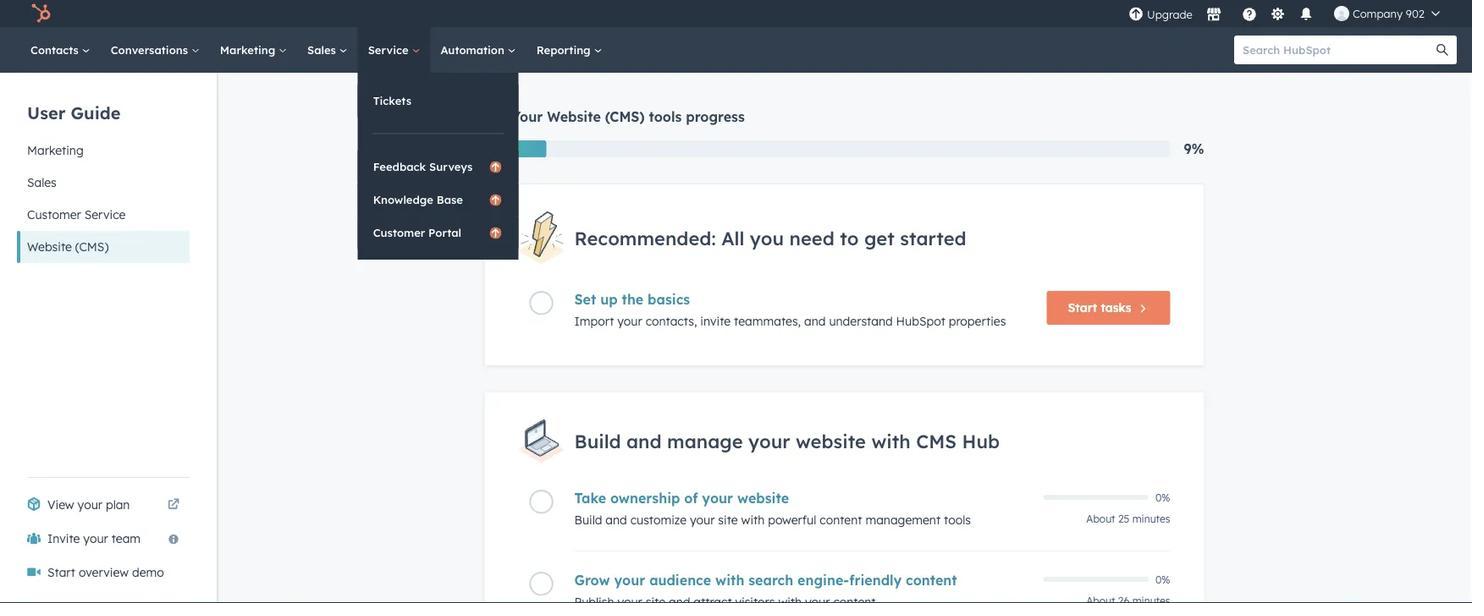 Task type: describe. For each thing, give the bounding box(es) containing it.
your
[[512, 108, 543, 125]]

about
[[1086, 513, 1115, 526]]

contacts
[[30, 43, 82, 57]]

settings image
[[1270, 7, 1285, 22]]

marketing inside button
[[27, 143, 84, 158]]

marketplaces button
[[1196, 0, 1232, 27]]

start for start overview demo
[[47, 566, 75, 580]]

(cms) inside the website (cms) 'button'
[[75, 240, 109, 254]]

upgrade
[[1147, 8, 1193, 22]]

company
[[1353, 6, 1403, 20]]

recommended:
[[574, 226, 716, 250]]

started
[[900, 226, 966, 250]]

invite your team button
[[17, 522, 190, 556]]

1 build from the top
[[574, 430, 621, 453]]

sales button
[[17, 167, 190, 199]]

import
[[574, 314, 614, 329]]

with inside "take ownership of your website build and customize your site with powerful content management tools"
[[741, 513, 765, 528]]

9%
[[1184, 141, 1204, 157]]

ownership
[[610, 490, 680, 507]]

Search HubSpot search field
[[1234, 36, 1442, 64]]

0% for grow your audience with search engine-friendly content
[[1156, 574, 1170, 586]]

0 vertical spatial service
[[368, 43, 412, 57]]

company 902
[[1353, 6, 1425, 20]]

audience
[[649, 572, 711, 589]]

your inside view your plan link
[[78, 498, 102, 513]]

teammates,
[[734, 314, 801, 329]]

902
[[1406, 6, 1425, 20]]

0 vertical spatial website
[[547, 108, 601, 125]]

your up site
[[702, 490, 733, 507]]

content inside "take ownership of your website build and customize your site with powerful content management tools"
[[820, 513, 862, 528]]

set up the basics button
[[574, 291, 1033, 308]]

the
[[622, 291, 644, 308]]

your right grow
[[614, 572, 645, 589]]

friendly
[[849, 572, 902, 589]]

your website (cms) tools progress
[[512, 108, 745, 125]]

search image
[[1437, 44, 1448, 56]]

0% for take ownership of your website
[[1156, 491, 1170, 504]]

minutes
[[1132, 513, 1170, 526]]

upgrade image
[[1128, 7, 1144, 22]]

team
[[111, 532, 141, 546]]

cms
[[916, 430, 957, 453]]

overview
[[79, 566, 129, 580]]

tasks
[[1101, 301, 1131, 316]]

25
[[1118, 513, 1130, 526]]

knowledge
[[373, 193, 433, 207]]

manage
[[667, 430, 743, 453]]

surveys
[[429, 160, 473, 174]]

service link
[[358, 27, 430, 73]]

website for of
[[737, 490, 789, 507]]

demo
[[132, 566, 164, 580]]

website (cms)
[[27, 240, 109, 254]]

customer service button
[[17, 199, 190, 231]]

website inside 'button'
[[27, 240, 72, 254]]

base
[[437, 193, 463, 207]]

notifications button
[[1292, 0, 1321, 27]]

customer service
[[27, 207, 126, 222]]

start for start tasks
[[1068, 301, 1097, 316]]

hubspot image
[[30, 3, 51, 24]]

and inside "take ownership of your website build and customize your site with powerful content management tools"
[[606, 513, 627, 528]]

1 horizontal spatial content
[[906, 572, 957, 589]]

customer portal
[[373, 226, 461, 240]]

take ownership of your website build and customize your site with powerful content management tools
[[574, 490, 971, 528]]

basics
[[648, 291, 690, 308]]

about 25 minutes
[[1086, 513, 1170, 526]]

engine-
[[798, 572, 849, 589]]

your inside the invite your team button
[[83, 532, 108, 546]]

conversations
[[111, 43, 191, 57]]

reporting link
[[526, 27, 612, 73]]

contacts link
[[20, 27, 100, 73]]

set
[[574, 291, 596, 308]]

guide
[[71, 102, 121, 123]]

all
[[721, 226, 744, 250]]

website for manage
[[796, 430, 866, 453]]

hubspot link
[[20, 3, 63, 24]]

2 vertical spatial with
[[715, 572, 744, 589]]

take
[[574, 490, 606, 507]]

search button
[[1428, 36, 1457, 64]]

site
[[718, 513, 738, 528]]

feedback surveys link
[[358, 151, 519, 183]]

grow your audience with search engine-friendly content button
[[574, 572, 1033, 589]]

service inside button
[[84, 207, 126, 222]]

2 link opens in a new window image from the top
[[168, 499, 179, 511]]

sales link
[[297, 27, 358, 73]]

0 vertical spatial marketing
[[220, 43, 279, 57]]

marketplaces image
[[1206, 8, 1222, 23]]

start overview demo
[[47, 566, 164, 580]]

grow your audience with search engine-friendly content
[[574, 572, 957, 589]]



Task type: vqa. For each thing, say whether or not it's contained in the screenshot.
Start overview demo link
yes



Task type: locate. For each thing, give the bounding box(es) containing it.
2 vertical spatial and
[[606, 513, 627, 528]]

1 horizontal spatial (cms)
[[605, 108, 645, 125]]

content down take ownership of your website button
[[820, 513, 862, 528]]

powerful
[[768, 513, 816, 528]]

notifications image
[[1299, 8, 1314, 23]]

0 vertical spatial content
[[820, 513, 862, 528]]

view your plan
[[47, 498, 130, 513]]

1 vertical spatial sales
[[27, 175, 57, 190]]

mateo roberts image
[[1334, 6, 1349, 21]]

1 vertical spatial build
[[574, 513, 602, 528]]

invite your team
[[47, 532, 141, 546]]

website inside "take ownership of your website build and customize your site with powerful content management tools"
[[737, 490, 789, 507]]

content
[[820, 513, 862, 528], [906, 572, 957, 589]]

marketing down user
[[27, 143, 84, 158]]

1 vertical spatial 0%
[[1156, 574, 1170, 586]]

link opens in a new window image
[[168, 495, 179, 516], [168, 499, 179, 511]]

help image
[[1242, 8, 1257, 23]]

customer inside customer service button
[[27, 207, 81, 222]]

knowledge base
[[373, 193, 463, 207]]

sales inside button
[[27, 175, 57, 190]]

company 902 button
[[1324, 0, 1450, 27]]

1 vertical spatial marketing
[[27, 143, 84, 158]]

1 vertical spatial tools
[[944, 513, 971, 528]]

feedback
[[373, 160, 426, 174]]

your left the plan
[[78, 498, 102, 513]]

1 vertical spatial website
[[27, 240, 72, 254]]

tickets
[[373, 94, 411, 108]]

sales inside "link"
[[307, 43, 339, 57]]

understand
[[829, 314, 893, 329]]

help button
[[1235, 0, 1264, 27]]

0 horizontal spatial content
[[820, 513, 862, 528]]

sales up customer service
[[27, 175, 57, 190]]

contacts,
[[646, 314, 697, 329]]

0 horizontal spatial sales
[[27, 175, 57, 190]]

service up tickets
[[368, 43, 412, 57]]

knowledge base link
[[358, 184, 519, 216]]

1 vertical spatial customer
[[373, 226, 425, 240]]

view
[[47, 498, 74, 513]]

need
[[789, 226, 835, 250]]

start
[[1068, 301, 1097, 316], [47, 566, 75, 580]]

and down set up the basics button
[[804, 314, 826, 329]]

2 build from the top
[[574, 513, 602, 528]]

user guide views element
[[17, 73, 190, 263]]

website
[[547, 108, 601, 125], [27, 240, 72, 254]]

1 vertical spatial (cms)
[[75, 240, 109, 254]]

customer inside customer portal 'link'
[[373, 226, 425, 240]]

menu containing company 902
[[1127, 0, 1452, 27]]

up
[[600, 291, 618, 308]]

your
[[617, 314, 642, 329], [748, 430, 790, 453], [702, 490, 733, 507], [78, 498, 102, 513], [690, 513, 715, 528], [83, 532, 108, 546], [614, 572, 645, 589]]

build down the take
[[574, 513, 602, 528]]

0 horizontal spatial marketing
[[27, 143, 84, 158]]

1 vertical spatial website
[[737, 490, 789, 507]]

your right manage
[[748, 430, 790, 453]]

1 vertical spatial start
[[47, 566, 75, 580]]

0 vertical spatial start
[[1068, 301, 1097, 316]]

automation link
[[430, 27, 526, 73]]

0 horizontal spatial website
[[737, 490, 789, 507]]

0 vertical spatial with
[[871, 430, 911, 453]]

1 horizontal spatial marketing
[[220, 43, 279, 57]]

and down the take
[[606, 513, 627, 528]]

you
[[750, 226, 784, 250]]

with left "cms"
[[871, 430, 911, 453]]

view your plan link
[[17, 488, 190, 522]]

tools inside "take ownership of your website build and customize your site with powerful content management tools"
[[944, 513, 971, 528]]

management
[[866, 513, 941, 528]]

0 horizontal spatial (cms)
[[75, 240, 109, 254]]

your inside set up the basics import your contacts, invite teammates, and understand hubspot properties
[[617, 314, 642, 329]]

plan
[[106, 498, 130, 513]]

(cms)
[[605, 108, 645, 125], [75, 240, 109, 254]]

set up the basics import your contacts, invite teammates, and understand hubspot properties
[[574, 291, 1006, 329]]

start left tasks
[[1068, 301, 1097, 316]]

website down customer service
[[27, 240, 72, 254]]

feedback surveys
[[373, 160, 473, 174]]

1 vertical spatial with
[[741, 513, 765, 528]]

0 vertical spatial and
[[804, 314, 826, 329]]

your website (cms) tools progress progress bar
[[485, 141, 546, 157]]

sales
[[307, 43, 339, 57], [27, 175, 57, 190]]

1 vertical spatial service
[[84, 207, 126, 222]]

1 horizontal spatial website
[[796, 430, 866, 453]]

marketing left sales "link"
[[220, 43, 279, 57]]

customer for customer service
[[27, 207, 81, 222]]

build
[[574, 430, 621, 453], [574, 513, 602, 528]]

0 horizontal spatial start
[[47, 566, 75, 580]]

0 vertical spatial tools
[[649, 108, 682, 125]]

0 vertical spatial website
[[796, 430, 866, 453]]

start overview demo link
[[17, 556, 190, 590]]

customer down knowledge
[[373, 226, 425, 240]]

tools
[[649, 108, 682, 125], [944, 513, 971, 528]]

recommended: all you need to get started
[[574, 226, 966, 250]]

marketing button
[[17, 135, 190, 167]]

1 horizontal spatial customer
[[373, 226, 425, 240]]

1 0% from the top
[[1156, 491, 1170, 504]]

to
[[840, 226, 859, 250]]

0 horizontal spatial service
[[84, 207, 126, 222]]

build and manage your website with cms hub
[[574, 430, 1000, 453]]

get
[[864, 226, 895, 250]]

website up the powerful
[[737, 490, 789, 507]]

1 horizontal spatial tools
[[944, 513, 971, 528]]

with left search
[[715, 572, 744, 589]]

portal
[[428, 226, 461, 240]]

hub
[[962, 430, 1000, 453]]

1 vertical spatial and
[[626, 430, 662, 453]]

website (cms) button
[[17, 231, 190, 263]]

start down invite
[[47, 566, 75, 580]]

reporting
[[536, 43, 594, 57]]

1 horizontal spatial service
[[368, 43, 412, 57]]

settings link
[[1267, 5, 1288, 22]]

tickets link
[[358, 85, 519, 117]]

0% down minutes
[[1156, 574, 1170, 586]]

service down sales button
[[84, 207, 126, 222]]

1 horizontal spatial sales
[[307, 43, 339, 57]]

properties
[[949, 314, 1006, 329]]

0 vertical spatial sales
[[307, 43, 339, 57]]

sales right marketing link in the left top of the page
[[307, 43, 339, 57]]

0 vertical spatial customer
[[27, 207, 81, 222]]

0 horizontal spatial tools
[[649, 108, 682, 125]]

content right friendly
[[906, 572, 957, 589]]

grow
[[574, 572, 610, 589]]

search
[[749, 572, 793, 589]]

start tasks button
[[1047, 291, 1170, 325]]

0% up minutes
[[1156, 491, 1170, 504]]

1 horizontal spatial website
[[547, 108, 601, 125]]

user
[[27, 102, 66, 123]]

build up the take
[[574, 430, 621, 453]]

hubspot
[[896, 314, 945, 329]]

your down of
[[690, 513, 715, 528]]

start inside button
[[1068, 301, 1097, 316]]

0 horizontal spatial customer
[[27, 207, 81, 222]]

start tasks
[[1068, 301, 1131, 316]]

2 0% from the top
[[1156, 574, 1170, 586]]

customer up website (cms)
[[27, 207, 81, 222]]

1 horizontal spatial start
[[1068, 301, 1097, 316]]

progress
[[686, 108, 745, 125]]

your left team
[[83, 532, 108, 546]]

build inside "take ownership of your website build and customize your site with powerful content management tools"
[[574, 513, 602, 528]]

1 vertical spatial content
[[906, 572, 957, 589]]

customer for customer portal
[[373, 226, 425, 240]]

1 link opens in a new window image from the top
[[168, 495, 179, 516]]

invite
[[47, 532, 80, 546]]

conversations link
[[100, 27, 210, 73]]

marketing link
[[210, 27, 297, 73]]

0 horizontal spatial website
[[27, 240, 72, 254]]

your down 'the'
[[617, 314, 642, 329]]

customize
[[630, 513, 687, 528]]

menu
[[1127, 0, 1452, 27]]

0%
[[1156, 491, 1170, 504], [1156, 574, 1170, 586]]

and up ownership
[[626, 430, 662, 453]]

0 vertical spatial 0%
[[1156, 491, 1170, 504]]

service menu
[[358, 73, 519, 260]]

tools left progress
[[649, 108, 682, 125]]

customer portal link
[[358, 217, 519, 249]]

customer
[[27, 207, 81, 222], [373, 226, 425, 240]]

0 vertical spatial (cms)
[[605, 108, 645, 125]]

website
[[796, 430, 866, 453], [737, 490, 789, 507]]

website up take ownership of your website button
[[796, 430, 866, 453]]

of
[[684, 490, 698, 507]]

and inside set up the basics import your contacts, invite teammates, and understand hubspot properties
[[804, 314, 826, 329]]

invite
[[700, 314, 731, 329]]

with right site
[[741, 513, 765, 528]]

website right 'your'
[[547, 108, 601, 125]]

0 vertical spatial build
[[574, 430, 621, 453]]

tools right management
[[944, 513, 971, 528]]



